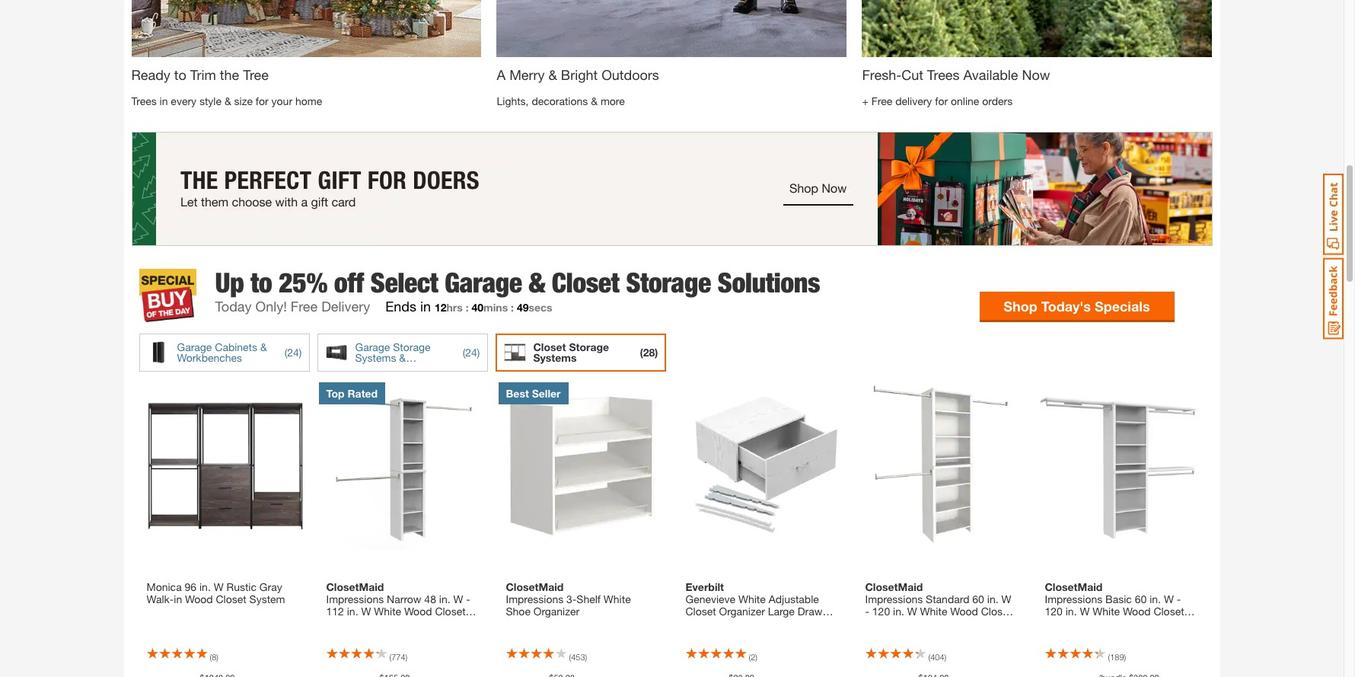 Task type: describe. For each thing, give the bounding box(es) containing it.
garage for &
[[177, 340, 212, 353]]

in. right 112
[[347, 605, 358, 618]]

404
[[931, 652, 945, 662]]

trim
[[190, 66, 216, 83]]

the
[[220, 66, 239, 83]]

walk-
[[147, 593, 174, 606]]

28
[[643, 346, 655, 359]]

( 24 ) for garage cabinets & workbenches
[[285, 346, 302, 359]]

orders
[[983, 95, 1013, 108]]

w right 112
[[361, 605, 371, 618]]

storage for garage storage systems & accessories
[[393, 340, 431, 353]]

narrow
[[387, 593, 421, 606]]

( 404 )
[[929, 652, 947, 662]]

96
[[185, 581, 197, 593]]

rated
[[348, 387, 378, 400]]

24 for garage cabinets & workbenches
[[287, 346, 299, 359]]

home
[[295, 95, 322, 108]]

closet up the secs
[[552, 267, 619, 299]]

to for 25%
[[251, 267, 272, 299]]

closetmaid impressions standard 60 in. w - 120 in. w white wood closet system
[[865, 581, 1012, 630]]

today only!
[[215, 298, 287, 315]]

closetmaid impressions 3-shelf white shoe organizer
[[506, 581, 631, 618]]

( down closetmaid impressions basic 60 in. w - 120 in. w white wood closet system
[[1108, 652, 1110, 662]]

drawer
[[798, 605, 832, 618]]

top rated
[[326, 387, 378, 400]]

in. left 'standard'
[[893, 605, 905, 618]]

white for impressions standard 60 in. w - 120 in. w white wood closet system
[[920, 605, 948, 618]]

60 for basic
[[1135, 593, 1147, 606]]

( 189 )
[[1108, 652, 1126, 662]]

+
[[862, 95, 869, 108]]

- for impressions narrow 48 in. w - 112 in. w white wood closet system
[[466, 593, 470, 606]]

& left more
[[591, 95, 598, 108]]

ready to trim the tree
[[131, 66, 269, 83]]

w left basic
[[1080, 605, 1090, 618]]

closetmaid for impressions 3-shelf white shoe organizer
[[506, 581, 564, 593]]

2 for from the left
[[935, 95, 948, 108]]

( down everbilt genevieve white adjustable closet organizer large drawer kit
[[749, 652, 751, 662]]

 image for tree
[[131, 0, 482, 57]]

8
[[212, 652, 216, 662]]

best
[[506, 387, 529, 400]]

delivery
[[896, 95, 932, 108]]

free delivery
[[291, 298, 370, 315]]

1 for from the left
[[256, 95, 269, 108]]

storage for closet storage systems
[[569, 340, 609, 353]]

wood inside monica 96 in. w rustic gray walk-in wood closet system
[[185, 593, 213, 606]]

merry
[[510, 66, 545, 83]]

( down today only! free delivery at the left of the page
[[285, 346, 287, 359]]

w right '48'
[[453, 593, 463, 606]]

( 774 )
[[390, 652, 408, 662]]

every
[[171, 95, 197, 108]]

shelf
[[577, 593, 601, 606]]

- for impressions basic 60 in. w - 120 in. w white wood closet system
[[1177, 593, 1181, 606]]

in. left basic
[[1066, 605, 1077, 618]]

& left size
[[225, 95, 231, 108]]

impressions for impressions narrow 48 in. w - 112 in. w white wood closet system
[[326, 593, 384, 606]]

0 horizontal spatial in
[[160, 95, 168, 108]]

in. right '48'
[[439, 593, 451, 606]]

gray
[[260, 581, 282, 593]]

closet storage systems
[[533, 340, 609, 364]]

everbilt genevieve white adjustable closet organizer large drawer kit
[[686, 581, 832, 630]]

( 28 )
[[640, 346, 658, 359]]

system inside monica 96 in. w rustic gray walk-in wood closet system
[[249, 593, 285, 606]]

live chat image
[[1324, 174, 1344, 255]]

2
[[751, 652, 756, 662]]

w right basic
[[1164, 593, 1174, 606]]

+ free delivery for online orders
[[862, 95, 1013, 108]]

2 horizontal spatial garage
[[445, 267, 522, 299]]

wood for impressions standard 60 in. w - 120 in. w white wood closet system
[[951, 605, 978, 618]]

in inside monica 96 in. w rustic gray walk-in wood closet system
[[174, 593, 182, 606]]

system for impressions basic 60 in. w - 120 in. w white wood closet system
[[1045, 617, 1081, 630]]

closet inside the closet storage systems
[[533, 340, 566, 353]]

189
[[1110, 652, 1124, 662]]

up to 25% off select garage & closet storage solutions
[[215, 267, 820, 299]]

0 vertical spatial trees
[[927, 66, 960, 83]]

12
[[435, 301, 447, 314]]

lights, decorations & more
[[497, 95, 625, 108]]

closet inside everbilt genevieve white adjustable closet organizer large drawer kit
[[686, 605, 716, 618]]

more
[[601, 95, 625, 108]]

ends in 12 hrs : 40 mins : 49 secs
[[385, 298, 553, 315]]

basic
[[1106, 593, 1132, 606]]

wood for impressions narrow 48 in. w - 112 in. w white wood closet system
[[404, 605, 432, 618]]

impressions narrow 48 in. w - 112 in. w white wood closet system image
[[319, 383, 486, 550]]

49
[[517, 301, 529, 314]]

monica
[[147, 581, 182, 593]]

select
[[371, 267, 438, 299]]

 image for now
[[862, 0, 1213, 57]]

fresh-cut trees available now
[[862, 66, 1051, 83]]

off
[[334, 267, 364, 299]]

special buy logo image
[[139, 269, 196, 322]]

w inside monica 96 in. w rustic gray walk-in wood closet system
[[214, 581, 224, 593]]

ends in
[[385, 298, 431, 315]]

white inside 'closetmaid impressions 3-shelf white shoe organizer'
[[604, 593, 631, 606]]

3-
[[567, 593, 577, 606]]

( down monica 96 in. w rustic gray walk-in wood closet system on the bottom left of page
[[210, 652, 212, 662]]

( right the closet storage systems
[[640, 346, 643, 359]]

tree
[[243, 66, 269, 83]]

available
[[964, 66, 1019, 83]]

white inside everbilt genevieve white adjustable closet organizer large drawer kit
[[739, 593, 766, 606]]

free
[[872, 95, 893, 108]]

top
[[326, 387, 345, 400]]

2 horizontal spatial storage
[[626, 267, 711, 299]]

cut
[[902, 66, 924, 83]]

w left 'standard'
[[908, 605, 917, 618]]

organizer inside everbilt genevieve white adjustable closet organizer large drawer kit
[[719, 605, 765, 618]]

closet inside closetmaid impressions standard 60 in. w - 120 in. w white wood closet system
[[981, 605, 1012, 618]]

white for impressions narrow 48 in. w - 112 in. w white wood closet system
[[374, 605, 401, 618]]

& up the secs
[[529, 267, 545, 299]]

impressions for impressions standard 60 in. w - 120 in. w white wood closet system
[[865, 593, 923, 606]]

decorations
[[532, 95, 588, 108]]

your
[[272, 95, 292, 108]]

genevieve
[[686, 593, 736, 606]]

774
[[392, 652, 406, 662]]

to for trim
[[174, 66, 186, 83]]

0 horizontal spatial trees
[[131, 95, 157, 108]]



Task type: vqa. For each thing, say whether or not it's contained in the screenshot.
Center
no



Task type: locate. For each thing, give the bounding box(es) containing it.
( 24 )
[[285, 346, 302, 359], [463, 346, 480, 359]]

1 horizontal spatial in
[[174, 593, 182, 606]]

storage up 28
[[626, 267, 711, 299]]

seller
[[532, 387, 561, 400]]

outdoors
[[602, 66, 659, 83]]

white
[[604, 593, 631, 606], [739, 593, 766, 606], [374, 605, 401, 618], [920, 605, 948, 618], [1093, 605, 1120, 618]]

1 organizer from the left
[[534, 605, 580, 618]]

: left 40 at the left of page
[[466, 301, 469, 314]]

wood
[[185, 593, 213, 606], [404, 605, 432, 618], [951, 605, 978, 618], [1123, 605, 1151, 618]]

48
[[424, 593, 436, 606]]

impressions inside closetmaid impressions standard 60 in. w - 120 in. w white wood closet system
[[865, 593, 923, 606]]

1 horizontal spatial to
[[251, 267, 272, 299]]

0 horizontal spatial systems
[[355, 351, 396, 364]]

3  image from the left
[[862, 0, 1213, 57]]

cabinets
[[215, 340, 257, 353]]

to left trim
[[174, 66, 186, 83]]

4 closetmaid from the left
[[1045, 581, 1103, 593]]

1  image from the left
[[131, 0, 482, 57]]

systems inside the closet storage systems
[[533, 351, 577, 364]]

storage left ( 28 )
[[569, 340, 609, 353]]

closetmaid inside closetmaid impressions narrow 48 in. w - 112 in. w white wood closet system
[[326, 581, 384, 593]]

style
[[199, 95, 222, 108]]

secs
[[529, 301, 553, 314]]

120 for impressions basic 60 in. w - 120 in. w white wood closet system
[[1045, 605, 1063, 618]]

2  image from the left
[[497, 0, 847, 57]]

closet down the secs
[[533, 340, 566, 353]]

120 for impressions standard 60 in. w - 120 in. w white wood closet system
[[873, 605, 890, 618]]

impressions
[[326, 593, 384, 606], [506, 593, 564, 606], [865, 593, 923, 606], [1045, 593, 1103, 606]]

0 horizontal spatial :
[[466, 301, 469, 314]]

( 24 ) down today only! free delivery at the left of the page
[[285, 346, 302, 359]]

: left 49
[[511, 301, 514, 314]]

the perfect gift for doers - let them choose with a gift card. shop now image
[[131, 132, 1213, 246]]

( 2 )
[[749, 652, 758, 662]]

standard
[[926, 593, 970, 606]]

genevieve white adjustable closet organizer large drawer kit image
[[678, 383, 846, 550]]

impressions inside closetmaid impressions narrow 48 in. w - 112 in. w white wood closet system
[[326, 593, 384, 606]]

-
[[466, 593, 470, 606], [1177, 593, 1181, 606], [865, 605, 870, 618]]

shop today's specials link
[[980, 292, 1175, 320]]

in left the every
[[160, 95, 168, 108]]

2 horizontal spatial -
[[1177, 593, 1181, 606]]

white for impressions basic 60 in. w - 120 in. w white wood closet system
[[1093, 605, 1120, 618]]

60 right basic
[[1135, 593, 1147, 606]]

system inside closetmaid impressions narrow 48 in. w - 112 in. w white wood closet system
[[326, 617, 362, 630]]

systems up seller
[[533, 351, 577, 364]]

rustic
[[227, 581, 257, 593]]

ready
[[131, 66, 170, 83]]

kit
[[686, 617, 699, 630]]

systems for garage
[[355, 351, 396, 364]]

adjustable
[[769, 593, 819, 606]]

system inside closetmaid impressions standard 60 in. w - 120 in. w white wood closet system
[[865, 617, 901, 630]]

 image up tree
[[131, 0, 482, 57]]

a
[[497, 66, 506, 83]]

- right '48'
[[466, 593, 470, 606]]

closet right basic
[[1154, 605, 1185, 618]]

closet inside closetmaid impressions narrow 48 in. w - 112 in. w white wood closet system
[[435, 605, 466, 618]]

0 horizontal spatial -
[[466, 593, 470, 606]]

closetmaid inside closetmaid impressions basic 60 in. w - 120 in. w white wood closet system
[[1045, 581, 1103, 593]]

40
[[472, 301, 484, 314]]

2 organizer from the left
[[719, 605, 765, 618]]

1 vertical spatial trees
[[131, 95, 157, 108]]

impressions left basic
[[1045, 593, 1103, 606]]

( down closetmaid impressions standard 60 in. w - 120 in. w white wood closet system
[[929, 652, 931, 662]]

storage inside garage storage systems & accessories
[[393, 340, 431, 353]]

organizer inside 'closetmaid impressions 3-shelf white shoe organizer'
[[534, 605, 580, 618]]

60 right 'standard'
[[973, 593, 985, 606]]

60
[[973, 593, 985, 606], [1135, 593, 1147, 606]]

up
[[215, 267, 244, 299]]

system
[[249, 593, 285, 606], [326, 617, 362, 630], [865, 617, 901, 630], [1045, 617, 1081, 630]]

online
[[951, 95, 980, 108]]

0 horizontal spatial garage
[[177, 340, 212, 353]]

2 systems from the left
[[533, 351, 577, 364]]

organizer right shoe
[[534, 605, 580, 618]]

white left '48'
[[374, 605, 401, 618]]

garage storage systems & accessories
[[355, 340, 431, 375]]

monica 96 in. w rustic gray walk-in wood closet system
[[147, 581, 285, 606]]

impressions left 'standard'
[[865, 593, 923, 606]]

closetmaid for impressions standard 60 in. w - 120 in. w white wood closet system
[[865, 581, 923, 593]]

1 horizontal spatial 120
[[1045, 605, 1063, 618]]

1 60 from the left
[[973, 593, 985, 606]]

closetmaid for impressions narrow 48 in. w - 112 in. w white wood closet system
[[326, 581, 384, 593]]

garage inside garage cabinets & workbenches
[[177, 340, 212, 353]]

in.
[[200, 581, 211, 593], [439, 593, 451, 606], [988, 593, 999, 606], [1150, 593, 1161, 606], [347, 605, 358, 618], [893, 605, 905, 618], [1066, 605, 1077, 618]]

closetmaid for impressions basic 60 in. w - 120 in. w white wood closet system
[[1045, 581, 1103, 593]]

:
[[466, 301, 469, 314], [511, 301, 514, 314]]

shop today's specials
[[1004, 298, 1150, 314]]

1 24 from the left
[[287, 346, 299, 359]]

120 right the drawer
[[873, 605, 890, 618]]

120 inside closetmaid impressions standard 60 in. w - 120 in. w white wood closet system
[[873, 605, 890, 618]]

in. right basic
[[1150, 593, 1161, 606]]

impressions for impressions basic 60 in. w - 120 in. w white wood closet system
[[1045, 593, 1103, 606]]

120 inside closetmaid impressions basic 60 in. w - 120 in. w white wood closet system
[[1045, 605, 1063, 618]]

 image up outdoors
[[497, 0, 847, 57]]

closet inside monica 96 in. w rustic gray walk-in wood closet system
[[216, 593, 247, 606]]

monica 96 in. w rustic gray walk-in wood closet system link
[[147, 581, 299, 606]]

1 vertical spatial in
[[174, 593, 182, 606]]

storage
[[626, 267, 711, 299], [393, 340, 431, 353], [569, 340, 609, 353]]

fresh-
[[862, 66, 902, 83]]

best seller
[[506, 387, 561, 400]]

closetmaid impressions narrow 48 in. w - 112 in. w white wood closet system
[[326, 581, 470, 630]]

2 impressions from the left
[[506, 593, 564, 606]]

system inside closetmaid impressions basic 60 in. w - 120 in. w white wood closet system
[[1045, 617, 1081, 630]]

1 horizontal spatial ( 24 )
[[463, 346, 480, 359]]

1 horizontal spatial :
[[511, 301, 514, 314]]

& right merry
[[549, 66, 557, 83]]

1 systems from the left
[[355, 351, 396, 364]]

impressions standard 60 in. w - 120 in. w white wood closet system image
[[858, 383, 1025, 550]]

organizer left large
[[719, 605, 765, 618]]

( 24 ) down 40 at the left of page
[[463, 346, 480, 359]]

closetmaid impressions basic 60 in. w - 120 in. w white wood closet system
[[1045, 581, 1185, 630]]

impressions for impressions 3-shelf white shoe organizer
[[506, 593, 564, 606]]

closetmaid up shoe
[[506, 581, 564, 593]]

hrs
[[447, 301, 463, 314]]

1 impressions from the left
[[326, 593, 384, 606]]

0 vertical spatial in
[[160, 95, 168, 108]]

0 horizontal spatial  image
[[131, 0, 482, 57]]

feedback link image
[[1324, 257, 1344, 340]]

garage up 40 at the left of page
[[445, 267, 522, 299]]

today only! free delivery
[[215, 298, 370, 315]]

closetmaid up 112
[[326, 581, 384, 593]]

solutions
[[718, 267, 820, 299]]

workbenches
[[177, 351, 242, 364]]

impressions basic 60 in. w - 120 in. w white wood closet system image
[[1038, 383, 1205, 550]]

closetmaid
[[326, 581, 384, 593], [506, 581, 564, 593], [865, 581, 923, 593], [1045, 581, 1103, 593]]

systems
[[355, 351, 396, 364], [533, 351, 577, 364]]

3 closetmaid from the left
[[865, 581, 923, 593]]

60 for standard
[[973, 593, 985, 606]]

- right the drawer
[[865, 605, 870, 618]]

closet down everbilt
[[686, 605, 716, 618]]

0 horizontal spatial ( 24 )
[[285, 346, 302, 359]]

2 closetmaid from the left
[[506, 581, 564, 593]]

garage for systems
[[355, 340, 390, 353]]

2 ( 24 ) from the left
[[463, 346, 480, 359]]

1 : from the left
[[466, 301, 469, 314]]

to right up
[[251, 267, 272, 299]]

now
[[1022, 66, 1051, 83]]

2 24 from the left
[[466, 346, 477, 359]]

2 60 from the left
[[1135, 593, 1147, 606]]

impressions 3-shelf white shoe organizer image
[[498, 383, 666, 550]]

wood inside closetmaid impressions standard 60 in. w - 120 in. w white wood closet system
[[951, 605, 978, 618]]

garage left cabinets
[[177, 340, 212, 353]]

trees in every style & size for your home
[[131, 95, 322, 108]]

closet inside closetmaid impressions basic 60 in. w - 120 in. w white wood closet system
[[1154, 605, 1185, 618]]

1 120 from the left
[[873, 605, 890, 618]]

)
[[299, 346, 302, 359], [477, 346, 480, 359], [655, 346, 658, 359], [216, 652, 219, 662], [406, 652, 408, 662], [585, 652, 587, 662], [756, 652, 758, 662], [945, 652, 947, 662], [1124, 652, 1126, 662]]

& down ends in
[[399, 351, 406, 364]]

0 horizontal spatial 60
[[973, 593, 985, 606]]

a merry & bright outdoors
[[497, 66, 659, 83]]

white left large
[[739, 593, 766, 606]]

in. right 'standard'
[[988, 593, 999, 606]]

1 horizontal spatial systems
[[533, 351, 577, 364]]

- inside closetmaid impressions standard 60 in. w - 120 in. w white wood closet system
[[865, 605, 870, 618]]

garage inside garage storage systems & accessories
[[355, 340, 390, 353]]

large
[[768, 605, 795, 618]]

( down closetmaid impressions narrow 48 in. w - 112 in. w white wood closet system
[[390, 652, 392, 662]]

( down 3-
[[569, 652, 571, 662]]

impressions left 3-
[[506, 593, 564, 606]]

shoe
[[506, 605, 531, 618]]

0 vertical spatial to
[[174, 66, 186, 83]]

 image
[[131, 0, 482, 57], [497, 0, 847, 57], [862, 0, 1213, 57]]

in
[[160, 95, 168, 108], [174, 593, 182, 606]]

& right cabinets
[[260, 340, 267, 353]]

storage inside the closet storage systems
[[569, 340, 609, 353]]

storage up accessories
[[393, 340, 431, 353]]

& inside garage storage systems & accessories
[[399, 351, 406, 364]]

for right size
[[256, 95, 269, 108]]

in. right 96
[[200, 581, 211, 593]]

systems up rated
[[355, 351, 396, 364]]

1 horizontal spatial 24
[[466, 346, 477, 359]]

4 impressions from the left
[[1045, 593, 1103, 606]]

lights,
[[497, 95, 529, 108]]

1 horizontal spatial storage
[[569, 340, 609, 353]]

24 down 40 at the left of page
[[466, 346, 477, 359]]

closet
[[552, 267, 619, 299], [533, 340, 566, 353], [216, 593, 247, 606], [435, 605, 466, 618], [686, 605, 716, 618], [981, 605, 1012, 618], [1154, 605, 1185, 618]]

( 453 )
[[569, 652, 587, 662]]

2 : from the left
[[511, 301, 514, 314]]

impressions left narrow
[[326, 593, 384, 606]]

0 horizontal spatial to
[[174, 66, 186, 83]]

wood inside closetmaid impressions narrow 48 in. w - 112 in. w white wood closet system
[[404, 605, 432, 618]]

systems for closet
[[533, 351, 577, 364]]

0 horizontal spatial 120
[[873, 605, 890, 618]]

white inside closetmaid impressions narrow 48 in. w - 112 in. w white wood closet system
[[374, 605, 401, 618]]

1 horizontal spatial organizer
[[719, 605, 765, 618]]

112
[[326, 605, 344, 618]]

closet right 'standard'
[[981, 605, 1012, 618]]

- inside closetmaid impressions basic 60 in. w - 120 in. w white wood closet system
[[1177, 593, 1181, 606]]

1 vertical spatial to
[[251, 267, 272, 299]]

2 horizontal spatial  image
[[862, 0, 1213, 57]]

closetmaid left 'standard'
[[865, 581, 923, 593]]

60 inside closetmaid impressions basic 60 in. w - 120 in. w white wood closet system
[[1135, 593, 1147, 606]]

monica 96 in. w rustic gray walk-in wood closet system image
[[139, 383, 307, 550]]

24 for garage storage systems & accessories
[[466, 346, 477, 359]]

- right basic
[[1177, 593, 1181, 606]]

- inside closetmaid impressions narrow 48 in. w - 112 in. w white wood closet system
[[466, 593, 470, 606]]

garage cabinets & workbenches
[[177, 340, 267, 364]]

3 impressions from the left
[[865, 593, 923, 606]]

60 inside closetmaid impressions standard 60 in. w - 120 in. w white wood closet system
[[973, 593, 985, 606]]

for
[[256, 95, 269, 108], [935, 95, 948, 108]]

1 horizontal spatial 60
[[1135, 593, 1147, 606]]

system for impressions standard 60 in. w - 120 in. w white wood closet system
[[865, 617, 901, 630]]

1 horizontal spatial -
[[865, 605, 870, 618]]

closetmaid inside closetmaid impressions standard 60 in. w - 120 in. w white wood closet system
[[865, 581, 923, 593]]

24
[[287, 346, 299, 359], [466, 346, 477, 359]]

impressions inside closetmaid impressions basic 60 in. w - 120 in. w white wood closet system
[[1045, 593, 1103, 606]]

closetmaid left basic
[[1045, 581, 1103, 593]]

wood for impressions basic 60 in. w - 120 in. w white wood closet system
[[1123, 605, 1151, 618]]

0 horizontal spatial for
[[256, 95, 269, 108]]

closetmaid inside 'closetmaid impressions 3-shelf white shoe organizer'
[[506, 581, 564, 593]]

1 closetmaid from the left
[[326, 581, 384, 593]]

453
[[571, 652, 585, 662]]

systems inside garage storage systems & accessories
[[355, 351, 396, 364]]

1 horizontal spatial garage
[[355, 340, 390, 353]]

( 8 )
[[210, 652, 219, 662]]

1 horizontal spatial for
[[935, 95, 948, 108]]

trees up + free delivery for online orders
[[927, 66, 960, 83]]

white right shelf
[[604, 593, 631, 606]]

0 horizontal spatial 24
[[287, 346, 299, 359]]

( 24 ) for garage storage systems & accessories
[[463, 346, 480, 359]]

closet left gray
[[216, 593, 247, 606]]

& inside garage cabinets & workbenches
[[260, 340, 267, 353]]

120 left basic
[[1045, 605, 1063, 618]]

w right 'standard'
[[1002, 593, 1012, 606]]

w left 'rustic'
[[214, 581, 224, 593]]

25%
[[279, 267, 327, 299]]

white up the 404
[[920, 605, 948, 618]]

size
[[234, 95, 253, 108]]

garage up accessories
[[355, 340, 390, 353]]

2 120 from the left
[[1045, 605, 1063, 618]]

wood inside closetmaid impressions basic 60 in. w - 120 in. w white wood closet system
[[1123, 605, 1151, 618]]

white inside closetmaid impressions basic 60 in. w - 120 in. w white wood closet system
[[1093, 605, 1120, 618]]

( down hrs
[[463, 346, 466, 359]]

0 horizontal spatial organizer
[[534, 605, 580, 618]]

(
[[285, 346, 287, 359], [463, 346, 466, 359], [640, 346, 643, 359], [210, 652, 212, 662], [390, 652, 392, 662], [569, 652, 571, 662], [749, 652, 751, 662], [929, 652, 931, 662], [1108, 652, 1110, 662]]

trees down ready
[[131, 95, 157, 108]]

impressions inside 'closetmaid impressions 3-shelf white shoe organizer'
[[506, 593, 564, 606]]

1 horizontal spatial  image
[[497, 0, 847, 57]]

in. inside monica 96 in. w rustic gray walk-in wood closet system
[[200, 581, 211, 593]]

1 horizontal spatial trees
[[927, 66, 960, 83]]

 image up now
[[862, 0, 1213, 57]]

1 ( 24 ) from the left
[[285, 346, 302, 359]]

everbilt
[[686, 581, 724, 593]]

system for impressions narrow 48 in. w - 112 in. w white wood closet system
[[326, 617, 362, 630]]

24 down today only! free delivery at the left of the page
[[287, 346, 299, 359]]

mins
[[484, 301, 508, 314]]

- for impressions standard 60 in. w - 120 in. w white wood closet system
[[865, 605, 870, 618]]

white inside closetmaid impressions standard 60 in. w - 120 in. w white wood closet system
[[920, 605, 948, 618]]

accessories
[[355, 362, 413, 375]]

0 horizontal spatial storage
[[393, 340, 431, 353]]

for left 'online'
[[935, 95, 948, 108]]

in left 96
[[174, 593, 182, 606]]

white up ( 189 )
[[1093, 605, 1120, 618]]

closet right narrow
[[435, 605, 466, 618]]

 image for outdoors
[[497, 0, 847, 57]]



